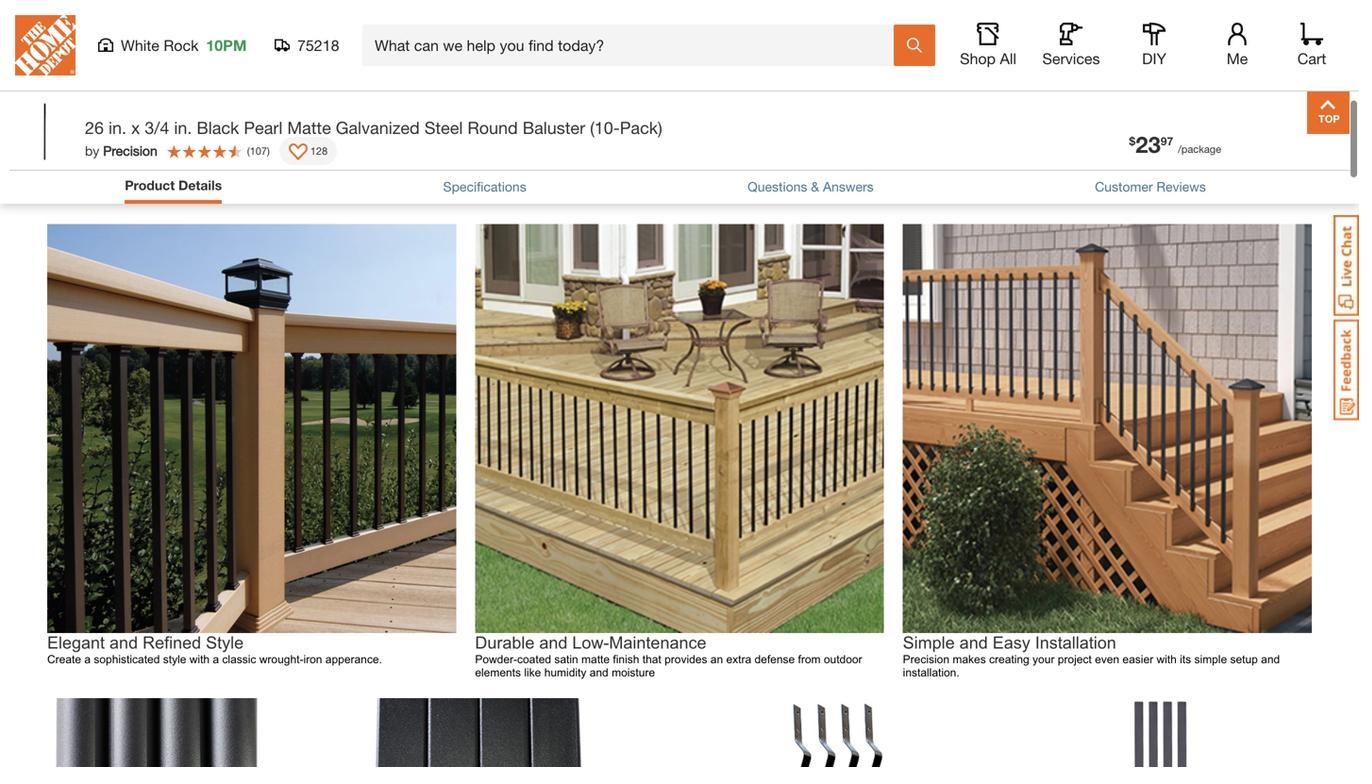 Task type: vqa. For each thing, say whether or not it's contained in the screenshot.
Pack)
yes



Task type: describe. For each thing, give the bounding box(es) containing it.
me
[[1227, 50, 1249, 68]]

1 vertical spatial product
[[125, 178, 175, 193]]

75218 button
[[275, 36, 340, 55]]

26 in. x 3/4 in. black pearl matte galvanized steel round baluster (10-pack)
[[85, 118, 663, 138]]

round
[[468, 118, 518, 138]]

shop all
[[961, 50, 1017, 68]]

matte
[[287, 118, 331, 138]]

by
[[85, 143, 99, 159]]

services button
[[1042, 23, 1102, 68]]

cart link
[[1292, 23, 1333, 68]]

steel
[[425, 118, 463, 138]]

0 horizontal spatial details
[[78, 129, 134, 149]]

customer reviews
[[1096, 179, 1207, 194]]

shop
[[961, 50, 996, 68]]

$ 23 97 /package
[[1130, 131, 1222, 158]]

(
[[247, 145, 250, 157]]

questions
[[748, 179, 808, 194]]

product image image
[[14, 101, 76, 162]]

me button
[[1208, 23, 1268, 68]]

the home depot logo image
[[15, 15, 76, 76]]

0 vertical spatial product details
[[9, 129, 134, 149]]

1 vertical spatial details
[[178, 178, 222, 193]]

diy button
[[1125, 23, 1185, 68]]

107
[[250, 145, 267, 157]]

&
[[812, 179, 820, 194]]

baluster
[[523, 118, 586, 138]]

10pm
[[206, 36, 247, 54]]

reviews
[[1157, 179, 1207, 194]]

75218
[[297, 36, 339, 54]]

/package
[[1179, 143, 1222, 155]]

3/4
[[145, 118, 169, 138]]

pearl
[[244, 118, 283, 138]]

What can we help you find today? search field
[[375, 25, 893, 65]]

1 vertical spatial product details
[[125, 178, 222, 193]]

white
[[121, 36, 160, 54]]



Task type: locate. For each thing, give the bounding box(es) containing it.
galvanized
[[336, 118, 420, 138]]

all
[[1001, 50, 1017, 68]]

0 horizontal spatial product
[[9, 129, 74, 149]]

specifications
[[443, 179, 527, 194]]

live chat image
[[1334, 215, 1360, 316]]

answers
[[824, 179, 874, 194]]

by precision
[[85, 143, 157, 159]]

pack)
[[620, 118, 663, 138]]

in. left x
[[109, 118, 127, 138]]

in.
[[109, 118, 127, 138], [174, 118, 192, 138]]

black
[[197, 118, 239, 138]]

(10-
[[590, 118, 620, 138]]

0 vertical spatial product
[[9, 129, 74, 149]]

product details
[[9, 129, 134, 149], [125, 178, 222, 193]]

display image
[[289, 144, 308, 162]]

rock
[[164, 36, 199, 54]]

top button
[[1308, 92, 1350, 134]]

26
[[85, 118, 104, 138]]

)
[[267, 145, 270, 157]]

0 horizontal spatial in.
[[109, 118, 127, 138]]

specifications button
[[443, 177, 527, 197], [443, 177, 527, 197]]

product left the by
[[9, 129, 74, 149]]

customer
[[1096, 179, 1154, 194]]

product down precision
[[125, 178, 175, 193]]

cart
[[1298, 50, 1327, 68]]

questions & answers
[[748, 179, 874, 194]]

128
[[311, 145, 328, 157]]

1 in. from the left
[[109, 118, 127, 138]]

97
[[1161, 135, 1174, 148]]

1 horizontal spatial in.
[[174, 118, 192, 138]]

precision
[[103, 143, 157, 159]]

feedback link image
[[1334, 319, 1360, 421]]

2 in. from the left
[[174, 118, 192, 138]]

0 vertical spatial details
[[78, 129, 134, 149]]

1 horizontal spatial product
[[125, 178, 175, 193]]

23
[[1136, 131, 1161, 158]]

$
[[1130, 135, 1136, 148]]

customer reviews button
[[1096, 177, 1207, 197], [1096, 177, 1207, 197]]

x
[[131, 118, 140, 138]]

details
[[78, 129, 134, 149], [178, 178, 222, 193]]

questions & answers button
[[748, 177, 874, 197], [748, 177, 874, 197]]

services
[[1043, 50, 1101, 68]]

in. right 3/4
[[174, 118, 192, 138]]

white rock 10pm
[[121, 36, 247, 54]]

product details button
[[0, 102, 1360, 177], [125, 176, 222, 199], [125, 176, 222, 195]]

128 button
[[279, 137, 337, 165]]

( 107 )
[[247, 145, 270, 157]]

diy
[[1143, 50, 1167, 68]]

product
[[9, 129, 74, 149], [125, 178, 175, 193]]

shop all button
[[959, 23, 1019, 68]]

1 horizontal spatial details
[[178, 178, 222, 193]]



